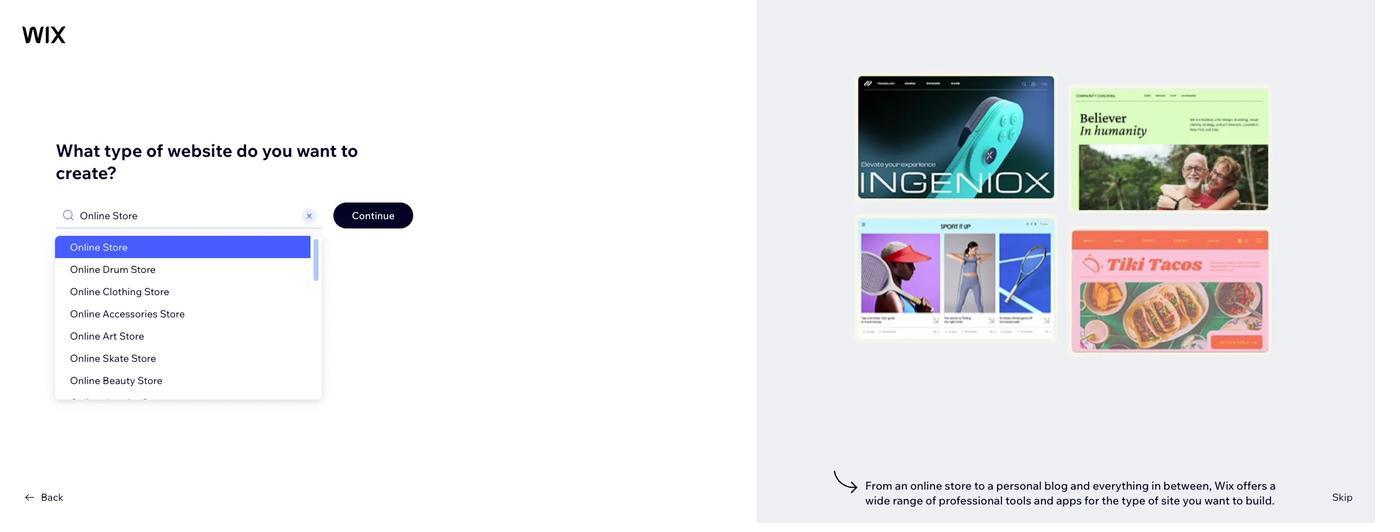 Task type: locate. For each thing, give the bounding box(es) containing it.
create?
[[56, 162, 117, 184]]

store right beauty
[[137, 375, 163, 387]]

offers
[[1237, 479, 1267, 493]]

1 horizontal spatial want
[[1204, 494, 1230, 508]]

type down everything
[[1122, 494, 1146, 508]]

1 horizontal spatial to
[[974, 479, 985, 493]]

store
[[103, 241, 128, 254], [131, 264, 156, 276], [144, 286, 169, 298], [160, 308, 185, 320], [119, 330, 144, 343], [131, 353, 156, 365], [137, 375, 163, 387], [142, 397, 167, 409]]

online art store
[[70, 330, 144, 343]]

online down online store
[[70, 264, 100, 276]]

2 a from the left
[[1270, 479, 1276, 493]]

online inside option
[[70, 241, 100, 254]]

blog
[[1044, 479, 1068, 493]]

type inside from an online store to a personal blog and everything in between, wix offers a wide range of professional tools and apps for the type of site you want to build.
[[1122, 494, 1146, 508]]

and down the blog
[[1034, 494, 1054, 508]]

a
[[988, 479, 994, 493], [1270, 479, 1276, 493]]

online for online skate store
[[70, 353, 100, 365]]

online drum store
[[70, 264, 156, 276]]

online for online clothing store
[[70, 286, 100, 298]]

online store option
[[55, 236, 310, 259]]

online for online drum store
[[70, 264, 100, 276]]

store up "drum"
[[103, 241, 128, 254]]

store right jewelry
[[142, 397, 167, 409]]

from
[[865, 479, 892, 493]]

online down online drum store at left
[[70, 286, 100, 298]]

2 online from the top
[[70, 264, 100, 276]]

store for clothing
[[144, 286, 169, 298]]

online left art
[[70, 330, 100, 343]]

6 online from the top
[[70, 353, 100, 365]]

0 vertical spatial type
[[104, 140, 142, 161]]

between,
[[1163, 479, 1212, 493]]

store for skate
[[131, 353, 156, 365]]

1 online from the top
[[70, 241, 100, 254]]

store for jewelry
[[142, 397, 167, 409]]

0 horizontal spatial type
[[104, 140, 142, 161]]

store right "drum"
[[131, 264, 156, 276]]

clothing
[[103, 286, 142, 298]]

online up online drum store at left
[[70, 241, 100, 254]]

0 vertical spatial to
[[341, 140, 358, 161]]

0 horizontal spatial of
[[146, 140, 163, 161]]

skate
[[103, 353, 129, 365]]

0 vertical spatial want
[[296, 140, 337, 161]]

list box containing online store
[[55, 236, 322, 414]]

an
[[895, 479, 908, 493]]

skip button
[[1332, 491, 1353, 505]]

online
[[910, 479, 942, 493]]

to inside the what type of website do you want to create?
[[341, 140, 358, 161]]

2 vertical spatial to
[[1232, 494, 1243, 508]]

0 horizontal spatial you
[[262, 140, 292, 161]]

store right clothing
[[144, 286, 169, 298]]

a up build. on the right of the page
[[1270, 479, 1276, 493]]

want
[[296, 140, 337, 161], [1204, 494, 1230, 508]]

wide
[[865, 494, 890, 508]]

back
[[41, 492, 64, 504]]

you right the 'do'
[[262, 140, 292, 161]]

2 horizontal spatial of
[[1148, 494, 1159, 508]]

you down between,
[[1183, 494, 1202, 508]]

list box
[[55, 236, 322, 414]]

want inside the what type of website do you want to create?
[[296, 140, 337, 161]]

in
[[1151, 479, 1161, 493]]

of down in
[[1148, 494, 1159, 508]]

0 horizontal spatial and
[[1034, 494, 1054, 508]]

0 horizontal spatial want
[[296, 140, 337, 161]]

type
[[104, 140, 142, 161], [1122, 494, 1146, 508]]

online for online store
[[70, 241, 100, 254]]

store right accessories
[[160, 308, 185, 320]]

online left beauty
[[70, 375, 100, 387]]

back button
[[22, 491, 64, 505]]

of down online
[[926, 494, 936, 508]]

3 online from the top
[[70, 286, 100, 298]]

1 horizontal spatial and
[[1070, 479, 1090, 493]]

8 online from the top
[[70, 397, 100, 409]]

jewelry
[[103, 397, 139, 409]]

website
[[167, 140, 232, 161]]

online left skate
[[70, 353, 100, 365]]

2 horizontal spatial to
[[1232, 494, 1243, 508]]

you
[[262, 140, 292, 161], [1183, 494, 1202, 508]]

and up the apps on the right
[[1070, 479, 1090, 493]]

online up 'online art store'
[[70, 308, 100, 320]]

online jewelry store
[[70, 397, 167, 409]]

to
[[341, 140, 358, 161], [974, 479, 985, 493], [1232, 494, 1243, 508]]

continue
[[352, 210, 395, 222]]

7 online from the top
[[70, 375, 100, 387]]

store
[[945, 479, 972, 493]]

store right skate
[[131, 353, 156, 365]]

0 vertical spatial you
[[262, 140, 292, 161]]

want inside from an online store to a personal blog and everything in between, wix offers a wide range of professional tools and apps for the type of site you want to build.
[[1204, 494, 1230, 508]]

5 online from the top
[[70, 330, 100, 343]]

1 horizontal spatial a
[[1270, 479, 1276, 493]]

of left website
[[146, 140, 163, 161]]

1 horizontal spatial you
[[1183, 494, 1202, 508]]

everything
[[1093, 479, 1149, 493]]

of
[[146, 140, 163, 161], [926, 494, 936, 508], [1148, 494, 1159, 508]]

0 horizontal spatial to
[[341, 140, 358, 161]]

0 horizontal spatial a
[[988, 479, 994, 493]]

Search for your business or site type field
[[76, 204, 300, 228]]

type up the create?
[[104, 140, 142, 161]]

1 vertical spatial want
[[1204, 494, 1230, 508]]

site
[[1161, 494, 1180, 508]]

online left jewelry
[[70, 397, 100, 409]]

and
[[1070, 479, 1090, 493], [1034, 494, 1054, 508]]

online
[[70, 241, 100, 254], [70, 264, 100, 276], [70, 286, 100, 298], [70, 308, 100, 320], [70, 330, 100, 343], [70, 353, 100, 365], [70, 375, 100, 387], [70, 397, 100, 409]]

4 online from the top
[[70, 308, 100, 320]]

a up professional
[[988, 479, 994, 493]]

1 horizontal spatial type
[[1122, 494, 1146, 508]]

0 vertical spatial and
[[1070, 479, 1090, 493]]

store right art
[[119, 330, 144, 343]]

1 vertical spatial type
[[1122, 494, 1146, 508]]

1 vertical spatial you
[[1183, 494, 1202, 508]]



Task type: describe. For each thing, give the bounding box(es) containing it.
what
[[56, 140, 100, 161]]

tools
[[1005, 494, 1031, 508]]

online accessories store
[[70, 308, 185, 320]]

1 vertical spatial and
[[1034, 494, 1054, 508]]

the
[[1102, 494, 1119, 508]]

online store
[[70, 241, 128, 254]]

apps
[[1056, 494, 1082, 508]]

store for art
[[119, 330, 144, 343]]

online for online accessories store
[[70, 308, 100, 320]]

you inside the what type of website do you want to create?
[[262, 140, 292, 161]]

continue button
[[333, 203, 413, 229]]

1 a from the left
[[988, 479, 994, 493]]

skip
[[1332, 492, 1353, 504]]

do
[[236, 140, 258, 161]]

art
[[103, 330, 117, 343]]

1 horizontal spatial of
[[926, 494, 936, 508]]

you inside from an online store to a personal blog and everything in between, wix offers a wide range of professional tools and apps for the type of site you want to build.
[[1183, 494, 1202, 508]]

store for drum
[[131, 264, 156, 276]]

online beauty store
[[70, 375, 163, 387]]

online for online art store
[[70, 330, 100, 343]]

online for online jewelry store
[[70, 397, 100, 409]]

type inside the what type of website do you want to create?
[[104, 140, 142, 161]]

range
[[893, 494, 923, 508]]

store for accessories
[[160, 308, 185, 320]]

of inside the what type of website do you want to create?
[[146, 140, 163, 161]]

professional
[[939, 494, 1003, 508]]

what type of website do you want to create?
[[56, 140, 358, 184]]

store for beauty
[[137, 375, 163, 387]]

for
[[1084, 494, 1099, 508]]

drum
[[103, 264, 128, 276]]

from an online store to a personal blog and everything in between, wix offers a wide range of professional tools and apps for the type of site you want to build.
[[865, 479, 1276, 508]]

beauty
[[103, 375, 135, 387]]

1 vertical spatial to
[[974, 479, 985, 493]]

wix
[[1214, 479, 1234, 493]]

online for online beauty store
[[70, 375, 100, 387]]

accessories
[[103, 308, 158, 320]]

personal
[[996, 479, 1042, 493]]

online skate store
[[70, 353, 156, 365]]

store inside option
[[103, 241, 128, 254]]

online clothing store
[[70, 286, 169, 298]]

build.
[[1246, 494, 1275, 508]]



Task type: vqa. For each thing, say whether or not it's contained in the screenshot.
View Popup Button within the VALENTINE CARDS ONLINE STORE GROUP
no



